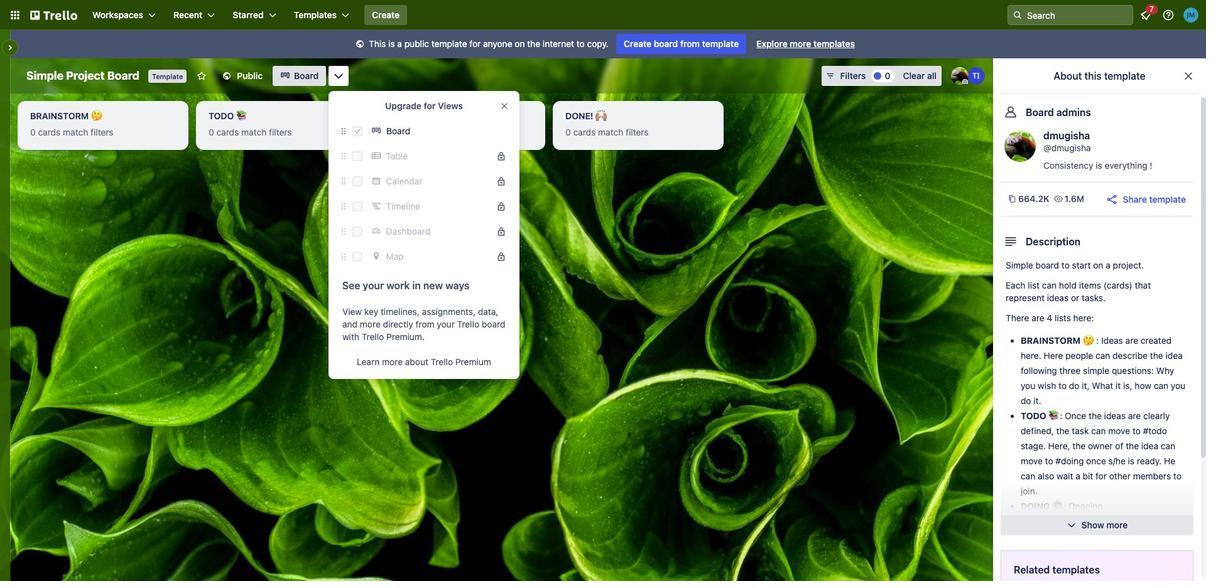 Task type: describe. For each thing, give the bounding box(es) containing it.
ideas inside each list can hold items (cards) that represent ideas or tasks.
[[1047, 293, 1069, 303]]

each list can hold items (cards) that represent ideas or tasks.
[[1006, 280, 1151, 303]]

simple board to start on a project.
[[1006, 260, 1144, 271]]

or
[[1071, 293, 1079, 303]]

your inside view key timelines, assignments, data, and more directly from your trello board with trello premium.
[[437, 319, 455, 330]]

todo 📚 0 cards match filters
[[209, 111, 292, 138]]

it.
[[1034, 396, 1041, 406]]

1 horizontal spatial do
[[1069, 381, 1080, 391]]

more for explore
[[790, 38, 811, 49]]

the inside : ideas are created here. here people can describe the idea following three simple questions: why you wish to do it, what it is, how can you do it.
[[1150, 351, 1163, 361]]

star or unstar board image
[[197, 71, 207, 81]]

also
[[1038, 471, 1054, 482]]

template right this at top right
[[1104, 70, 1146, 82]]

following
[[1021, 366, 1057, 376]]

workspaces button
[[85, 5, 163, 25]]

cards for done!
[[573, 127, 596, 138]]

done! inside "doing ⚙️ : ongoing done! 🙌🏽 : finished"
[[1021, 516, 1049, 527]]

more for show
[[1107, 520, 1128, 531]]

1 you from the left
[[1021, 381, 1035, 391]]

wish
[[1038, 381, 1056, 391]]

1 vertical spatial a
[[1106, 260, 1111, 271]]

board left the customize views icon
[[294, 70, 319, 81]]

more for learn
[[382, 357, 403, 367]]

Board name text field
[[20, 66, 146, 86]]

work
[[386, 280, 410, 291]]

all
[[927, 70, 937, 81]]

: inside ": once the ideas are clearly defined, the task can move to #todo stage. here, the owner of the idea can move to #doing once s/he is ready. he can also wait a bit for other members to join."
[[1060, 411, 1062, 422]]

0 vertical spatial board link
[[273, 66, 326, 86]]

customize views image
[[333, 70, 345, 82]]

consistency is everything !
[[1043, 160, 1153, 171]]

(cards)
[[1104, 280, 1133, 291]]

cards for brainstorm
[[38, 127, 61, 138]]

match for 🙌🏽
[[598, 127, 623, 138]]

match for 🤔
[[63, 127, 88, 138]]

learn
[[357, 357, 380, 367]]

project
[[66, 69, 105, 82]]

wait
[[1057, 471, 1073, 482]]

bit
[[1083, 471, 1093, 482]]

🤔 for brainstorm 🤔
[[1083, 335, 1094, 346]]

view
[[342, 307, 362, 317]]

timeline
[[386, 201, 420, 212]]

idea inside : ideas are created here. here people can describe the idea following three simple questions: why you wish to do it, what it is, how can you do it.
[[1166, 351, 1183, 361]]

a inside ": once the ideas are clearly defined, the task can move to #todo stage. here, the owner of the idea can move to #doing once s/he is ready. he can also wait a bit for other members to join."
[[1076, 471, 1080, 482]]

can down "why"
[[1154, 381, 1168, 391]]

brainstorm 🤔
[[1021, 335, 1094, 346]]

see your work in new ways
[[342, 280, 470, 291]]

0 for done! 🙌🏽 0 cards match filters
[[565, 127, 571, 138]]

here:
[[1073, 313, 1094, 324]]

Search field
[[1023, 6, 1133, 24]]

: ideas are created here. here people can describe the idea following three simple questions: why you wish to do it, what it is, how can you do it.
[[1021, 335, 1185, 406]]

idea inside ": once the ideas are clearly defined, the task can move to #todo stage. here, the owner of the idea can move to #doing once s/he is ready. he can also wait a bit for other members to join."
[[1141, 441, 1158, 452]]

simple
[[1083, 366, 1109, 376]]

board for simple
[[1036, 260, 1059, 271]]

0 for brainstorm 🤔 0 cards match filters
[[30, 127, 36, 138]]

data,
[[478, 307, 498, 317]]

owner
[[1088, 441, 1113, 452]]

this is a public template for anyone on the internet to copy.
[[369, 38, 609, 49]]

filters for brainstorm 🤔 0 cards match filters
[[91, 127, 113, 138]]

sm image
[[354, 38, 366, 51]]

s/he
[[1108, 456, 1126, 467]]

clearly
[[1143, 411, 1170, 422]]

jeremy miller (jeremymiller198) image
[[1183, 8, 1199, 23]]

to inside : ideas are created here. here people can describe the idea following three simple questions: why you wish to do it, what it is, how can you do it.
[[1059, 381, 1067, 391]]

show more button
[[1001, 516, 1194, 536]]

trello inside "learn more about trello premium" link
[[431, 357, 453, 367]]

filters
[[840, 70, 866, 81]]

share template
[[1123, 194, 1186, 204]]

about this template
[[1054, 70, 1146, 82]]

🙌🏽 inside "doing ⚙️ : ongoing done! 🙌🏽 : finished"
[[1051, 516, 1063, 527]]

4
[[1047, 313, 1052, 324]]

0 horizontal spatial do
[[1021, 396, 1031, 406]]

to left start
[[1062, 260, 1070, 271]]

see
[[342, 280, 360, 291]]

with
[[342, 332, 359, 342]]

filters for doing ⚙️ 0 cards match filters
[[447, 127, 470, 138]]

simple for simple board to start on a project.
[[1006, 260, 1033, 271]]

copy.
[[587, 38, 609, 49]]

can up he
[[1161, 441, 1175, 452]]

clear all button
[[898, 66, 942, 86]]

public
[[404, 38, 429, 49]]

0 for doing ⚙️ 0 cards match filters
[[387, 127, 392, 138]]

starred
[[233, 9, 264, 20]]

this
[[1084, 70, 1102, 82]]

learn more about trello premium link
[[357, 356, 491, 369]]

recent
[[173, 9, 202, 20]]

trello inspiration (inspiringtaco) image
[[967, 67, 985, 85]]

board for create
[[654, 38, 678, 49]]

the up here,
[[1056, 426, 1069, 437]]

dmugisha link
[[1043, 130, 1090, 141]]

📚 for todo 📚 0 cards match filters
[[236, 111, 247, 121]]

questions:
[[1112, 366, 1154, 376]]

recent button
[[166, 5, 223, 25]]

view key timelines, assignments, data, and more directly from your trello board with trello premium.
[[342, 307, 505, 342]]

search image
[[1013, 10, 1023, 20]]

TODO 📚 text field
[[201, 106, 362, 126]]

can inside each list can hold items (cards) that represent ideas or tasks.
[[1042, 280, 1057, 291]]

🤔 for brainstorm 🤔 0 cards match filters
[[91, 111, 102, 121]]

ideas inside ": once the ideas are clearly defined, the task can move to #todo stage. here, the owner of the idea can move to #doing once s/he is ready. he can also wait a bit for other members to join."
[[1104, 411, 1126, 422]]

the right once at the right
[[1089, 411, 1102, 422]]

are inside ": once the ideas are clearly defined, the task can move to #todo stage. here, the owner of the idea can move to #doing once s/he is ready. he can also wait a bit for other members to join."
[[1128, 411, 1141, 422]]

open information menu image
[[1162, 9, 1175, 21]]

is for consistency
[[1096, 160, 1102, 171]]

in
[[412, 280, 421, 291]]

defined,
[[1021, 426, 1054, 437]]

📚 for todo 📚
[[1049, 411, 1060, 422]]

0 horizontal spatial move
[[1021, 456, 1043, 467]]

: left the ongoing
[[1064, 501, 1066, 512]]

dmugisha @dmugisha
[[1043, 130, 1091, 153]]

stage.
[[1021, 441, 1046, 452]]

new
[[423, 280, 443, 291]]

todo for todo 📚
[[1021, 411, 1046, 422]]

board up table
[[386, 126, 410, 136]]

ideas
[[1101, 335, 1123, 346]]

filters for todo 📚 0 cards match filters
[[269, 127, 292, 138]]

filters for done! 🙌🏽 0 cards match filters
[[626, 127, 649, 138]]

and
[[342, 319, 357, 330]]

finished
[[1068, 516, 1102, 527]]

map
[[386, 251, 404, 262]]

directly
[[383, 319, 413, 330]]

664.2k
[[1018, 193, 1050, 204]]

DONE! 🙌🏽 text field
[[558, 106, 719, 126]]

template
[[152, 72, 183, 80]]

doing ⚙️ 0 cards match filters
[[387, 111, 470, 138]]

⚙️ for cards
[[418, 111, 429, 121]]

DOING ⚙️ text field
[[379, 106, 540, 126]]

ways
[[445, 280, 470, 291]]

doing for doing ⚙️ 0 cards match filters
[[387, 111, 416, 121]]

each
[[1006, 280, 1026, 291]]

people
[[1066, 351, 1093, 361]]

0 horizontal spatial your
[[363, 280, 384, 291]]

consistency
[[1043, 160, 1093, 171]]

this member is an admin of this board. image
[[962, 79, 968, 85]]

board admins
[[1026, 107, 1091, 118]]

once
[[1065, 411, 1086, 422]]

doing for doing ⚙️ : ongoing done! 🙌🏽 : finished
[[1021, 501, 1050, 512]]

1 vertical spatial board link
[[367, 121, 512, 141]]

template right public
[[431, 38, 467, 49]]

here
[[1044, 351, 1063, 361]]

key
[[364, 307, 378, 317]]

1 horizontal spatial from
[[680, 38, 700, 49]]



Task type: locate. For each thing, give the bounding box(es) containing it.
1 vertical spatial 🤔
[[1083, 335, 1094, 346]]

filters inside todo 📚 0 cards match filters
[[269, 127, 292, 138]]

📚 down public button
[[236, 111, 247, 121]]

match inside done! 🙌🏽 0 cards match filters
[[598, 127, 623, 138]]

board inside view key timelines, assignments, data, and more directly from your trello board with trello premium.
[[482, 319, 505, 330]]

1 vertical spatial trello
[[362, 332, 384, 342]]

a left public
[[397, 38, 402, 49]]

1 vertical spatial ⚙️
[[1052, 501, 1064, 512]]

0 inside doing ⚙️ 0 cards match filters
[[387, 127, 392, 138]]

0 horizontal spatial is
[[388, 38, 395, 49]]

there are 4 lists here:
[[1006, 313, 1094, 324]]

⚙️ inside "doing ⚙️ : ongoing done! 🙌🏽 : finished"
[[1052, 501, 1064, 512]]

the down task
[[1073, 441, 1086, 452]]

on right anyone
[[515, 38, 525, 49]]

🤔 down project
[[91, 111, 102, 121]]

1 horizontal spatial doing
[[1021, 501, 1050, 512]]

0 horizontal spatial doing
[[387, 111, 416, 121]]

for inside ": once the ideas are clearly defined, the task can move to #todo stage. here, the owner of the idea can move to #doing once s/he is ready. he can also wait a bit for other members to join."
[[1096, 471, 1107, 482]]

#doing
[[1056, 456, 1084, 467]]

0 horizontal spatial brainstorm
[[30, 111, 89, 121]]

match for 📚
[[241, 127, 267, 138]]

simple inside text box
[[26, 69, 63, 82]]

more inside view key timelines, assignments, data, and more directly from your trello board with trello premium.
[[360, 319, 381, 330]]

🙌🏽 inside done! 🙌🏽 0 cards match filters
[[596, 111, 607, 121]]

0 vertical spatial brainstorm
[[30, 111, 89, 121]]

0 horizontal spatial ⚙️
[[418, 111, 429, 121]]

🤔
[[91, 111, 102, 121], [1083, 335, 1094, 346]]

0 vertical spatial your
[[363, 280, 384, 291]]

board
[[107, 69, 139, 82], [294, 70, 319, 81], [1026, 107, 1054, 118], [386, 126, 410, 136]]

why
[[1156, 366, 1174, 376]]

related
[[1014, 565, 1050, 576]]

more right show
[[1107, 520, 1128, 531]]

2 vertical spatial board
[[482, 319, 505, 330]]

#todo
[[1143, 426, 1167, 437]]

share template button
[[1105, 193, 1186, 206]]

📚
[[236, 111, 247, 121], [1049, 411, 1060, 422]]

0 vertical spatial idea
[[1166, 351, 1183, 361]]

simple up each
[[1006, 260, 1033, 271]]

0 horizontal spatial idea
[[1141, 441, 1158, 452]]

can up owner
[[1091, 426, 1106, 437]]

more inside "link"
[[790, 38, 811, 49]]

explore more templates
[[756, 38, 855, 49]]

close popover image
[[499, 101, 509, 111]]

1 vertical spatial simple
[[1006, 260, 1033, 271]]

0 horizontal spatial on
[[515, 38, 525, 49]]

0 horizontal spatial trello
[[362, 332, 384, 342]]

match inside doing ⚙️ 0 cards match filters
[[420, 127, 445, 138]]

🤔 up people
[[1083, 335, 1094, 346]]

2 horizontal spatial trello
[[457, 319, 479, 330]]

cards down done! 🙌🏽 text field
[[573, 127, 596, 138]]

1 vertical spatial 🙌🏽
[[1051, 516, 1063, 527]]

2 horizontal spatial a
[[1106, 260, 1111, 271]]

1 horizontal spatial templates
[[1052, 565, 1100, 576]]

is right s/he
[[1128, 456, 1135, 467]]

1 vertical spatial done!
[[1021, 516, 1049, 527]]

tasks.
[[1082, 293, 1106, 303]]

1 vertical spatial do
[[1021, 396, 1031, 406]]

create button
[[364, 5, 407, 25]]

do left it,
[[1069, 381, 1080, 391]]

templates button
[[286, 5, 357, 25]]

📚 left once at the right
[[1049, 411, 1060, 422]]

anyone
[[483, 38, 512, 49]]

: left once at the right
[[1060, 411, 1062, 422]]

0 horizontal spatial create
[[372, 9, 400, 20]]

this
[[369, 38, 386, 49]]

create for create board from template
[[624, 38, 651, 49]]

1 vertical spatial board
[[1036, 260, 1059, 271]]

create inside button
[[372, 9, 400, 20]]

idea up ready.
[[1141, 441, 1158, 452]]

⚙️ left views
[[418, 111, 429, 121]]

upgrade for views
[[385, 101, 463, 111]]

ongoing
[[1068, 501, 1103, 512]]

2 match from the left
[[241, 127, 267, 138]]

board inside simple project board text box
[[107, 69, 139, 82]]

three
[[1059, 366, 1081, 376]]

0 horizontal spatial a
[[397, 38, 402, 49]]

doing ⚙️ : ongoing done! 🙌🏽 : finished
[[1021, 501, 1103, 527]]

⚙️ left the ongoing
[[1052, 501, 1064, 512]]

from inside view key timelines, assignments, data, and more directly from your trello board with trello premium.
[[416, 319, 434, 330]]

assignments,
[[422, 307, 476, 317]]

🙌🏽
[[596, 111, 607, 121], [1051, 516, 1063, 527]]

can up join.
[[1021, 471, 1035, 482]]

cards down brainstorm 🤔 text field
[[38, 127, 61, 138]]

on right start
[[1093, 260, 1103, 271]]

filters down todo 📚 text box
[[269, 127, 292, 138]]

1 vertical spatial on
[[1093, 260, 1103, 271]]

trello right about
[[431, 357, 453, 367]]

filters down done! 🙌🏽 text field
[[626, 127, 649, 138]]

0
[[885, 70, 890, 81], [30, 127, 36, 138], [209, 127, 214, 138], [387, 127, 392, 138], [565, 127, 571, 138]]

1 horizontal spatial idea
[[1166, 351, 1183, 361]]

0 vertical spatial ⚙️
[[418, 111, 429, 121]]

cards for todo
[[216, 127, 239, 138]]

todo up defined,
[[1021, 411, 1046, 422]]

📚 inside todo 📚 0 cards match filters
[[236, 111, 247, 121]]

are up describe
[[1125, 335, 1138, 346]]

represent
[[1006, 293, 1045, 303]]

filters inside brainstorm 🤔 0 cards match filters
[[91, 127, 113, 138]]

cards inside brainstorm 🤔 0 cards match filters
[[38, 127, 61, 138]]

to down he
[[1173, 471, 1182, 482]]

1 horizontal spatial create
[[624, 38, 651, 49]]

for left anyone
[[469, 38, 481, 49]]

ideas
[[1047, 293, 1069, 303], [1104, 411, 1126, 422]]

2 you from the left
[[1171, 381, 1185, 391]]

it
[[1116, 381, 1121, 391]]

you
[[1021, 381, 1035, 391], [1171, 381, 1185, 391]]

the left internet
[[527, 38, 540, 49]]

1 horizontal spatial you
[[1171, 381, 1185, 391]]

0 vertical spatial simple
[[26, 69, 63, 82]]

BRAINSTORM 🤔 text field
[[23, 106, 183, 126]]

0 horizontal spatial board
[[482, 319, 505, 330]]

here.
[[1021, 351, 1041, 361]]

more down key
[[360, 319, 381, 330]]

are inside : ideas are created here. here people can describe the idea following three simple questions: why you wish to do it, what it is, how can you do it.
[[1125, 335, 1138, 346]]

0 horizontal spatial ideas
[[1047, 293, 1069, 303]]

1 vertical spatial templates
[[1052, 565, 1100, 576]]

0 vertical spatial todo
[[209, 111, 234, 121]]

is inside ": once the ideas are clearly defined, the task can move to #todo stage. here, the owner of the idea can move to #doing once s/he is ready. he can also wait a bit for other members to join."
[[1128, 456, 1135, 467]]

0 vertical spatial done!
[[565, 111, 593, 121]]

brainstorm down simple project board text box
[[30, 111, 89, 121]]

are
[[1032, 313, 1044, 324], [1125, 335, 1138, 346], [1128, 411, 1141, 422]]

todo for todo 📚 0 cards match filters
[[209, 111, 234, 121]]

description
[[1026, 236, 1081, 248]]

your
[[363, 280, 384, 291], [437, 319, 455, 330]]

about
[[1054, 70, 1082, 82]]

other
[[1109, 471, 1131, 482]]

back to home image
[[30, 5, 77, 25]]

todo inside todo 📚 0 cards match filters
[[209, 111, 234, 121]]

workspaces
[[92, 9, 143, 20]]

it,
[[1082, 381, 1090, 391]]

⚙️
[[418, 111, 429, 121], [1052, 501, 1064, 512]]

is for this
[[388, 38, 395, 49]]

0 vertical spatial on
[[515, 38, 525, 49]]

1 match from the left
[[63, 127, 88, 138]]

match down brainstorm 🤔 text field
[[63, 127, 88, 138]]

1 horizontal spatial move
[[1108, 426, 1130, 437]]

brainstorm inside brainstorm 🤔 0 cards match filters
[[30, 111, 89, 121]]

public
[[237, 70, 263, 81]]

simple left project
[[26, 69, 63, 82]]

2 vertical spatial for
[[1096, 471, 1107, 482]]

1 vertical spatial are
[[1125, 335, 1138, 346]]

1 vertical spatial move
[[1021, 456, 1043, 467]]

!
[[1150, 160, 1153, 171]]

a left "project."
[[1106, 260, 1111, 271]]

1 horizontal spatial ideas
[[1104, 411, 1126, 422]]

brainstorm 🤔 0 cards match filters
[[30, 111, 113, 138]]

3 match from the left
[[420, 127, 445, 138]]

cards inside todo 📚 0 cards match filters
[[216, 127, 239, 138]]

idea
[[1166, 351, 1183, 361], [1141, 441, 1158, 452]]

dmugisha (dmugisha) image
[[1004, 131, 1036, 162]]

you down "why"
[[1171, 381, 1185, 391]]

match inside todo 📚 0 cards match filters
[[241, 127, 267, 138]]

0 vertical spatial 🙌🏽
[[596, 111, 607, 121]]

cards up table
[[395, 127, 417, 138]]

templates right related
[[1052, 565, 1100, 576]]

0 vertical spatial do
[[1069, 381, 1080, 391]]

0 vertical spatial templates
[[813, 38, 855, 49]]

4 match from the left
[[598, 127, 623, 138]]

more right explore
[[790, 38, 811, 49]]

can right list
[[1042, 280, 1057, 291]]

1 vertical spatial ideas
[[1104, 411, 1126, 422]]

filters inside done! 🙌🏽 0 cards match filters
[[626, 127, 649, 138]]

share
[[1123, 194, 1147, 204]]

more right learn
[[382, 357, 403, 367]]

0 horizontal spatial 🙌🏽
[[596, 111, 607, 121]]

0 vertical spatial board
[[654, 38, 678, 49]]

1 horizontal spatial a
[[1076, 471, 1080, 482]]

doing
[[387, 111, 416, 121], [1021, 501, 1050, 512]]

brainstorm up the here
[[1021, 335, 1081, 346]]

premium
[[455, 357, 491, 367]]

⚙️ for ongoing
[[1052, 501, 1064, 512]]

1 filters from the left
[[91, 127, 113, 138]]

cards down todo 📚 text box
[[216, 127, 239, 138]]

templates up filters
[[813, 38, 855, 49]]

0 vertical spatial create
[[372, 9, 400, 20]]

0 horizontal spatial you
[[1021, 381, 1035, 391]]

start
[[1072, 260, 1091, 271]]

about
[[405, 357, 428, 367]]

calendar
[[386, 176, 422, 187]]

task
[[1072, 426, 1089, 437]]

1 vertical spatial from
[[416, 319, 434, 330]]

0 vertical spatial from
[[680, 38, 700, 49]]

0 vertical spatial for
[[469, 38, 481, 49]]

to left #todo
[[1133, 426, 1141, 437]]

how
[[1135, 381, 1151, 391]]

explore
[[756, 38, 788, 49]]

0 horizontal spatial templates
[[813, 38, 855, 49]]

1 horizontal spatial todo
[[1021, 411, 1046, 422]]

board right project
[[107, 69, 139, 82]]

1 vertical spatial for
[[424, 101, 436, 111]]

brainstorm for brainstorm 🤔
[[1021, 335, 1081, 346]]

table
[[386, 151, 408, 161]]

to up also
[[1045, 456, 1053, 467]]

4 cards from the left
[[573, 127, 596, 138]]

that
[[1135, 280, 1151, 291]]

1 vertical spatial doing
[[1021, 501, 1050, 512]]

do
[[1069, 381, 1080, 391], [1021, 396, 1031, 406]]

match inside brainstorm 🤔 0 cards match filters
[[63, 127, 88, 138]]

1 vertical spatial 📚
[[1049, 411, 1060, 422]]

for left views
[[424, 101, 436, 111]]

your down assignments,
[[437, 319, 455, 330]]

2 vertical spatial trello
[[431, 357, 453, 367]]

views
[[438, 101, 463, 111]]

idea up "why"
[[1166, 351, 1183, 361]]

items
[[1079, 280, 1101, 291]]

board link down views
[[367, 121, 512, 141]]

2 cards from the left
[[216, 127, 239, 138]]

premium.
[[386, 332, 425, 342]]

a left bit
[[1076, 471, 1080, 482]]

once
[[1086, 456, 1106, 467]]

2 filters from the left
[[269, 127, 292, 138]]

⚙️ inside doing ⚙️ 0 cards match filters
[[418, 111, 429, 121]]

dmugisha (dmugisha) image
[[951, 67, 969, 85]]

1 vertical spatial your
[[437, 319, 455, 330]]

board link left the customize views icon
[[273, 66, 326, 86]]

describe
[[1113, 351, 1148, 361]]

the right of
[[1126, 441, 1139, 452]]

1 horizontal spatial done!
[[1021, 516, 1049, 527]]

0 horizontal spatial done!
[[565, 111, 593, 121]]

0 vertical spatial are
[[1032, 313, 1044, 324]]

is right this
[[388, 38, 395, 49]]

template right share
[[1149, 194, 1186, 204]]

filters inside doing ⚙️ 0 cards match filters
[[447, 127, 470, 138]]

0 horizontal spatial todo
[[209, 111, 234, 121]]

1 vertical spatial todo
[[1021, 411, 1046, 422]]

move down stage.
[[1021, 456, 1043, 467]]

templates inside "link"
[[813, 38, 855, 49]]

1 cards from the left
[[38, 127, 61, 138]]

3 filters from the left
[[447, 127, 470, 138]]

0 vertical spatial a
[[397, 38, 402, 49]]

0 horizontal spatial from
[[416, 319, 434, 330]]

create for create
[[372, 9, 400, 20]]

create board from template
[[624, 38, 739, 49]]

admins
[[1057, 107, 1091, 118]]

doing inside "doing ⚙️ : ongoing done! 🙌🏽 : finished"
[[1021, 501, 1050, 512]]

0 vertical spatial ideas
[[1047, 293, 1069, 303]]

1 horizontal spatial on
[[1093, 260, 1103, 271]]

the down created
[[1150, 351, 1163, 361]]

for right bit
[[1096, 471, 1107, 482]]

he
[[1164, 456, 1175, 467]]

0 vertical spatial 📚
[[236, 111, 247, 121]]

1 horizontal spatial ⚙️
[[1052, 501, 1064, 512]]

todo down public button
[[209, 111, 234, 121]]

to right wish at the bottom
[[1059, 381, 1067, 391]]

7 notifications image
[[1138, 8, 1153, 23]]

are left clearly
[[1128, 411, 1141, 422]]

move up of
[[1108, 426, 1130, 437]]

4 filters from the left
[[626, 127, 649, 138]]

can up the simple
[[1096, 351, 1110, 361]]

more inside button
[[1107, 520, 1128, 531]]

0 horizontal spatial 🤔
[[91, 111, 102, 121]]

: inside : ideas are created here. here people can describe the idea following three simple questions: why you wish to do it, what it is, how can you do it.
[[1096, 335, 1099, 346]]

1 horizontal spatial board
[[654, 38, 678, 49]]

trello down assignments,
[[457, 319, 479, 330]]

1 horizontal spatial is
[[1096, 160, 1102, 171]]

0 inside done! 🙌🏽 0 cards match filters
[[565, 127, 571, 138]]

to left copy. in the top of the page
[[577, 38, 585, 49]]

0 horizontal spatial board link
[[273, 66, 326, 86]]

1 vertical spatial is
[[1096, 160, 1102, 171]]

2 vertical spatial is
[[1128, 456, 1135, 467]]

doing down join.
[[1021, 501, 1050, 512]]

ideas down it
[[1104, 411, 1126, 422]]

0 vertical spatial is
[[388, 38, 395, 49]]

match down done! 🙌🏽 text field
[[598, 127, 623, 138]]

cards inside doing ⚙️ 0 cards match filters
[[395, 127, 417, 138]]

1 horizontal spatial 🤔
[[1083, 335, 1094, 346]]

ideas down hold
[[1047, 293, 1069, 303]]

trello right with
[[362, 332, 384, 342]]

0 inside todo 📚 0 cards match filters
[[209, 127, 214, 138]]

1 horizontal spatial 📚
[[1049, 411, 1060, 422]]

internet
[[543, 38, 574, 49]]

match down upgrade for views
[[420, 127, 445, 138]]

filters
[[91, 127, 113, 138], [269, 127, 292, 138], [447, 127, 470, 138], [626, 127, 649, 138]]

cards inside done! 🙌🏽 0 cards match filters
[[573, 127, 596, 138]]

template
[[431, 38, 467, 49], [702, 38, 739, 49], [1104, 70, 1146, 82], [1149, 194, 1186, 204]]

1 horizontal spatial trello
[[431, 357, 453, 367]]

created
[[1141, 335, 1172, 346]]

is left everything
[[1096, 160, 1102, 171]]

do left it.
[[1021, 396, 1031, 406]]

🤔 inside brainstorm 🤔 0 cards match filters
[[91, 111, 102, 121]]

primary element
[[0, 0, 1206, 30]]

what
[[1092, 381, 1113, 391]]

0 vertical spatial move
[[1108, 426, 1130, 437]]

done! 🙌🏽 0 cards match filters
[[565, 111, 649, 138]]

filters down the doing ⚙️ text box
[[447, 127, 470, 138]]

simple for simple project board
[[26, 69, 63, 82]]

0 vertical spatial trello
[[457, 319, 479, 330]]

2 horizontal spatial is
[[1128, 456, 1135, 467]]

are left 4
[[1032, 313, 1044, 324]]

done! inside done! 🙌🏽 0 cards match filters
[[565, 111, 593, 121]]

doing inside doing ⚙️ 0 cards match filters
[[387, 111, 416, 121]]

template left explore
[[702, 38, 739, 49]]

doing up table
[[387, 111, 416, 121]]

match for ⚙️
[[420, 127, 445, 138]]

board left admins
[[1026, 107, 1054, 118]]

3 cards from the left
[[395, 127, 417, 138]]

to
[[577, 38, 585, 49], [1062, 260, 1070, 271], [1059, 381, 1067, 391], [1133, 426, 1141, 437], [1045, 456, 1053, 467], [1173, 471, 1182, 482]]

0 horizontal spatial simple
[[26, 69, 63, 82]]

is
[[388, 38, 395, 49], [1096, 160, 1102, 171], [1128, 456, 1135, 467]]

template inside button
[[1149, 194, 1186, 204]]

show more
[[1081, 520, 1128, 531]]

trello
[[457, 319, 479, 330], [362, 332, 384, 342], [431, 357, 453, 367]]

1 horizontal spatial for
[[469, 38, 481, 49]]

0 vertical spatial doing
[[387, 111, 416, 121]]

from
[[680, 38, 700, 49], [416, 319, 434, 330]]

: left ideas in the right bottom of the page
[[1096, 335, 1099, 346]]

1 vertical spatial brainstorm
[[1021, 335, 1081, 346]]

create board from template link
[[616, 34, 746, 54]]

1 horizontal spatial your
[[437, 319, 455, 330]]

create up this
[[372, 9, 400, 20]]

members
[[1133, 471, 1171, 482]]

simple project board
[[26, 69, 139, 82]]

cards for doing
[[395, 127, 417, 138]]

your right see
[[363, 280, 384, 291]]

learn more about trello premium
[[357, 357, 491, 367]]

todo 📚
[[1021, 411, 1060, 422]]

1 horizontal spatial 🙌🏽
[[1051, 516, 1063, 527]]

for
[[469, 38, 481, 49], [424, 101, 436, 111], [1096, 471, 1107, 482]]

board link
[[273, 66, 326, 86], [367, 121, 512, 141]]

0 for todo 📚 0 cards match filters
[[209, 127, 214, 138]]

1.6m
[[1064, 193, 1084, 204]]

0 inside brainstorm 🤔 0 cards match filters
[[30, 127, 36, 138]]

match down todo 📚 text box
[[241, 127, 267, 138]]

create right copy. in the top of the page
[[624, 38, 651, 49]]

brainstorm for brainstorm 🤔 0 cards match filters
[[30, 111, 89, 121]]

board
[[654, 38, 678, 49], [1036, 260, 1059, 271], [482, 319, 505, 330]]

you up it.
[[1021, 381, 1035, 391]]

filters down brainstorm 🤔 text field
[[91, 127, 113, 138]]

: left finished
[[1063, 516, 1065, 527]]

0 vertical spatial 🤔
[[91, 111, 102, 121]]

1 horizontal spatial brainstorm
[[1021, 335, 1081, 346]]



Task type: vqa. For each thing, say whether or not it's contained in the screenshot.


